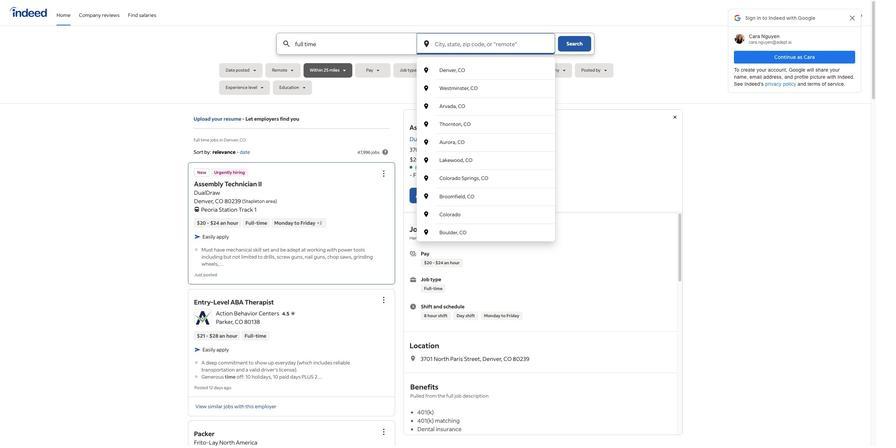 Task type: describe. For each thing, give the bounding box(es) containing it.
Edit location text field
[[434, 33, 555, 54]]

job actions for assembly technician ii is collapsed image
[[380, 170, 388, 178]]

help icon image
[[381, 148, 390, 157]]

dualdraw (opens in a new tab) image
[[437, 136, 443, 142]]

search suggestions list box
[[417, 62, 555, 242]]

job actions for packer is collapsed image
[[380, 428, 388, 437]]

company logo image
[[194, 310, 211, 327]]



Task type: locate. For each thing, give the bounding box(es) containing it.
close job details image
[[671, 113, 679, 122]]

search: Job title, keywords, or company text field
[[294, 33, 404, 54]]

transit information image
[[194, 206, 200, 213]]

None search field
[[219, 33, 652, 242]]

save this job image
[[460, 192, 468, 200]]

job actions for entry-level aba therapist is collapsed image
[[380, 296, 388, 305]]

4.5 out of five stars rating image
[[282, 311, 295, 317]]



Task type: vqa. For each thing, say whether or not it's contained in the screenshot.
4.5 out of five stars rating icon
yes



